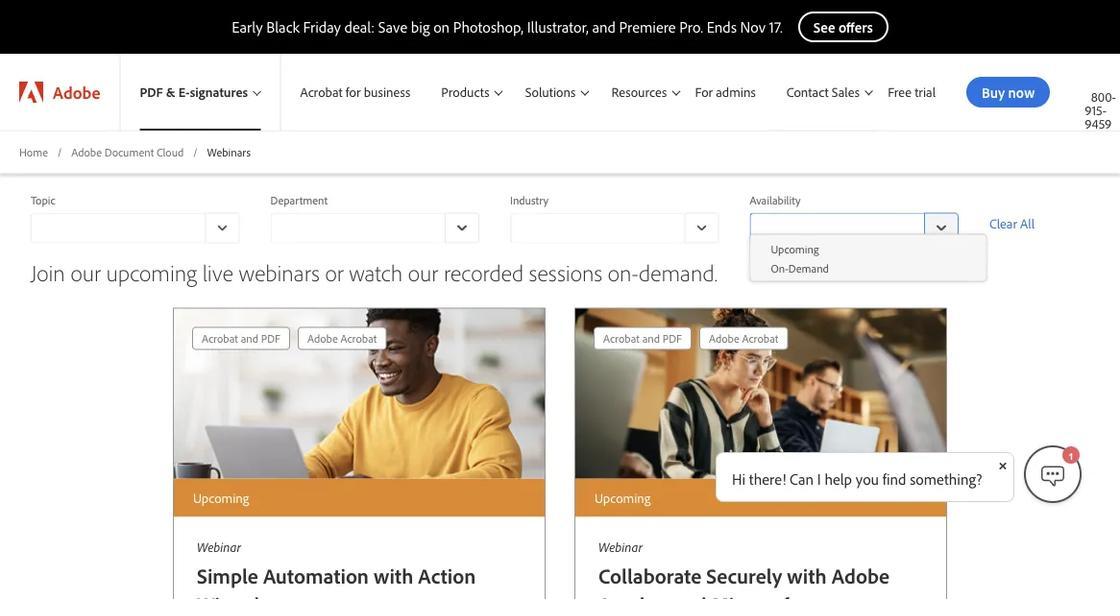 Task type: describe. For each thing, give the bounding box(es) containing it.
recorded
[[444, 257, 524, 287]]

e-
[[178, 84, 190, 101]]

Search Webinars search field
[[609, 128, 1089, 158]]

big
[[411, 17, 430, 37]]

with for adobe
[[787, 563, 827, 590]]

adobe document cloud link
[[71, 144, 184, 160]]

on
[[433, 17, 450, 37]]

upcoming on-demand
[[771, 241, 829, 275]]

webinar for collaborate securely with adobe acrobat and microsoft
[[598, 539, 643, 555]]

simple automation with action wizard image
[[174, 309, 545, 479]]

800- 915- 9459
[[1085, 88, 1116, 132]]

contact sales
[[787, 83, 860, 100]]

and down webinars
[[241, 331, 258, 346]]

adobe for the adobe document cloud link
[[71, 145, 102, 159]]

none field topic
[[31, 213, 240, 243]]

adobe for the adobe acrobat cell associated with securely
[[709, 331, 739, 346]]

pdf & e-signatures button
[[120, 54, 280, 131]]

17.
[[769, 17, 783, 37]]

all
[[1020, 215, 1035, 232]]

acrobat and pdf cell for collaborate
[[603, 328, 682, 349]]

for
[[346, 84, 361, 101]]

home link
[[19, 144, 48, 160]]

industry
[[510, 193, 549, 207]]

1
[[1068, 451, 1074, 462]]

nov
[[740, 17, 766, 37]]

adobe acrobat for automation
[[307, 331, 377, 346]]

hi
[[732, 470, 746, 489]]

none field department
[[270, 213, 479, 243]]

none field availability
[[750, 213, 959, 243]]

upcoming inside upcoming on-demand
[[771, 241, 819, 256]]

filters
[[31, 142, 64, 159]]

photoshop,
[[453, 17, 524, 37]]

1 button
[[1024, 446, 1082, 503]]

webinars
[[239, 257, 320, 287]]

wizard
[[197, 591, 259, 599]]

business
[[364, 84, 411, 101]]

upcoming
[[106, 257, 197, 287]]

collaborate
[[598, 563, 701, 590]]

on-
[[771, 261, 789, 275]]

free trial link
[[876, 54, 947, 131]]

filters element
[[31, 189, 1089, 259]]

adobe acrobat for securely
[[709, 331, 778, 346]]

on-
[[608, 257, 639, 287]]

hi there! can i help you find something?
[[732, 470, 982, 489]]

clear all
[[989, 215, 1035, 232]]

help
[[825, 470, 852, 489]]

trial
[[915, 84, 936, 101]]

simple
[[197, 563, 258, 590]]

Topic text field
[[31, 213, 205, 243]]

webinar for simple automation with action wizard
[[197, 539, 241, 555]]

i
[[817, 470, 821, 489]]

free
[[888, 84, 912, 101]]

none field the industry
[[510, 213, 719, 243]]

800-
[[1091, 88, 1116, 105]]

pdf & e-signatures
[[140, 84, 248, 101]]

department
[[270, 193, 328, 207]]

home
[[19, 145, 48, 159]]

filters link
[[31, 139, 87, 162]]

pdf inside dropdown button
[[140, 84, 163, 101]]

grid for securely
[[590, 323, 792, 354]]

securely
[[706, 563, 782, 590]]

adobe document cloud
[[71, 145, 184, 159]]

adobe link
[[0, 54, 120, 131]]

early black friday deal: save big on photoshop, illustrator, and premiere pro. ends nov 17.
[[232, 17, 783, 37]]

upcoming for simple automation with action wizard
[[193, 490, 249, 506]]

early
[[232, 17, 263, 37]]

and left premiere
[[592, 17, 616, 37]]

acrobat for business
[[300, 84, 411, 101]]

clear
[[989, 215, 1017, 232]]

demand.
[[639, 257, 718, 287]]

clear all link
[[989, 212, 1089, 235]]

&
[[166, 84, 175, 101]]

for admins link
[[683, 54, 767, 131]]

upcoming for collaborate securely with adobe acrobat and microsoft
[[595, 490, 651, 506]]

resources
[[611, 84, 667, 101]]

adobe inside "webinar collaborate securely with adobe acrobat and microsoft"
[[832, 563, 890, 590]]

or
[[325, 257, 343, 287]]

for
[[695, 84, 713, 101]]

webinars
[[207, 145, 251, 159]]

save
[[378, 17, 407, 37]]

acrobat for business link
[[281, 54, 422, 131]]



Task type: vqa. For each thing, say whether or not it's contained in the screenshot.
"E-"
yes



Task type: locate. For each thing, give the bounding box(es) containing it.
find
[[883, 470, 906, 489]]

1 none field from the left
[[31, 213, 240, 243]]

premiere
[[619, 17, 676, 37]]

our
[[71, 257, 101, 287], [408, 257, 438, 287]]

friday
[[303, 17, 341, 37]]

adobe acrobat cell for automation
[[307, 328, 377, 349]]

none field up the upcoming
[[31, 213, 240, 243]]

document
[[105, 145, 154, 159]]

contact
[[787, 83, 829, 100]]

webinar up "simple"
[[197, 539, 241, 555]]

collaborate securely with adobe acrobat and microsoft image
[[575, 309, 946, 479]]

acrobat and pdf cell
[[202, 328, 280, 349], [603, 328, 682, 349]]

with left action
[[374, 563, 413, 590]]

1 adobe acrobat from the left
[[307, 331, 377, 346]]

pdf for collaborate securely with adobe acrobat and microsoft
[[663, 331, 682, 346]]

join our upcoming live webinars or watch our recorded sessions on-demand. element
[[0, 293, 1120, 599]]

webinar inside webinar simple automation with action wizard
[[197, 539, 241, 555]]

1 grid from the left
[[188, 323, 390, 354]]

upcoming up demand
[[771, 241, 819, 256]]

adobe acrobat down on-
[[709, 331, 778, 346]]

0 horizontal spatial webinar
[[197, 539, 241, 555]]

and inside "webinar collaborate securely with adobe acrobat and microsoft"
[[673, 591, 707, 599]]

products
[[441, 84, 489, 101]]

for admins
[[695, 84, 756, 101]]

products button
[[422, 54, 506, 131]]

1 horizontal spatial our
[[408, 257, 438, 287]]

grid
[[188, 323, 390, 354], [590, 323, 792, 354]]

can
[[790, 470, 814, 489]]

upcoming up 'collaborate'
[[595, 490, 651, 506]]

pdf for simple automation with action wizard
[[261, 331, 280, 346]]

none field up demand
[[750, 213, 959, 243]]

none field up on-
[[510, 213, 719, 243]]

0 horizontal spatial adobe acrobat cell
[[307, 328, 377, 349]]

4 none field from the left
[[750, 213, 959, 243]]

acrobat and pdf
[[202, 331, 280, 346], [603, 331, 682, 346]]

none field for availability
[[750, 213, 959, 243]]

1 our from the left
[[71, 257, 101, 287]]

admins
[[716, 84, 756, 101]]

pdf down the demand.
[[663, 331, 682, 346]]

deal:
[[344, 17, 375, 37]]

none field for department
[[270, 213, 479, 243]]

illustrator,
[[527, 17, 589, 37]]

upcoming up "simple"
[[193, 490, 249, 506]]

you
[[856, 470, 879, 489]]

1 horizontal spatial with
[[787, 563, 827, 590]]

1 horizontal spatial pdf
[[261, 331, 280, 346]]

1 with from the left
[[374, 563, 413, 590]]

webinar simple automation with action wizard
[[197, 539, 476, 599]]

acrobat and pdf cell down on-
[[603, 328, 682, 349]]

1 horizontal spatial acrobat and pdf cell
[[603, 328, 682, 349]]

adobe
[[53, 81, 100, 103], [71, 145, 102, 159], [307, 331, 338, 346], [709, 331, 739, 346], [832, 563, 890, 590]]

solutions button
[[506, 54, 592, 131]]

webinar up 'collaborate'
[[598, 539, 643, 555]]

webinar
[[197, 539, 241, 555], [598, 539, 643, 555]]

our right join
[[71, 257, 101, 287]]

live
[[202, 257, 233, 287]]

acrobat and pdf cell for simple
[[202, 328, 280, 349]]

action
[[418, 563, 476, 590]]

none field for topic
[[31, 213, 240, 243]]

black
[[266, 17, 300, 37]]

0 horizontal spatial pdf
[[140, 84, 163, 101]]

acrobat and pdf cell down live
[[202, 328, 280, 349]]

signatures
[[190, 84, 248, 101]]

1 webinar from the left
[[197, 539, 241, 555]]

with
[[374, 563, 413, 590], [787, 563, 827, 590]]

adobe acrobat cell down on-
[[709, 328, 778, 349]]

adobe acrobat
[[307, 331, 377, 346], [709, 331, 778, 346]]

2 adobe acrobat from the left
[[709, 331, 778, 346]]

grid down the demand.
[[590, 323, 792, 354]]

2 adobe acrobat cell from the left
[[709, 328, 778, 349]]

and down the demand.
[[642, 331, 660, 346]]

pdf down webinars
[[261, 331, 280, 346]]

Department text field
[[270, 213, 445, 243]]

0 horizontal spatial our
[[71, 257, 101, 287]]

solutions
[[525, 84, 576, 101]]

915-
[[1085, 102, 1107, 119]]

1 acrobat and pdf cell from the left
[[202, 328, 280, 349]]

list box
[[751, 239, 986, 277]]

acrobat inside "webinar collaborate securely with adobe acrobat and microsoft"
[[598, 591, 668, 599]]

demand
[[789, 261, 829, 275]]

acrobat and pdf down on-
[[603, 331, 682, 346]]

2 acrobat and pdf from the left
[[603, 331, 682, 346]]

sales
[[832, 83, 860, 100]]

acrobat and pdf for simple
[[202, 331, 280, 346]]

microsoft
[[711, 591, 795, 599]]

sessions
[[529, 257, 602, 287]]

pro.
[[679, 17, 703, 37]]

adobe acrobat down or
[[307, 331, 377, 346]]

pdf left &
[[140, 84, 163, 101]]

1 acrobat and pdf from the left
[[202, 331, 280, 346]]

something?
[[910, 470, 982, 489]]

adobe acrobat cell down or
[[307, 328, 377, 349]]

Industry text field
[[510, 213, 684, 243]]

0 horizontal spatial grid
[[188, 323, 390, 354]]

topic
[[31, 193, 55, 207]]

none field up join our upcoming live webinars or watch our recorded sessions on-demand.
[[270, 213, 479, 243]]

2 horizontal spatial upcoming
[[771, 241, 819, 256]]

0 horizontal spatial adobe acrobat
[[307, 331, 377, 346]]

2 with from the left
[[787, 563, 827, 590]]

with inside webinar simple automation with action wizard
[[374, 563, 413, 590]]

with inside "webinar collaborate securely with adobe acrobat and microsoft"
[[787, 563, 827, 590]]

9459
[[1085, 115, 1112, 132]]

free trial
[[888, 84, 936, 101]]

join
[[31, 257, 65, 287]]

acrobat and pdf for collaborate
[[603, 331, 682, 346]]

1 horizontal spatial adobe acrobat cell
[[709, 328, 778, 349]]

2 webinar from the left
[[598, 539, 643, 555]]

with up microsoft
[[787, 563, 827, 590]]

acrobat
[[300, 84, 343, 101], [202, 331, 238, 346], [341, 331, 377, 346], [603, 331, 640, 346], [742, 331, 778, 346], [598, 591, 668, 599]]

2 our from the left
[[408, 257, 438, 287]]

800- 915- 9459 link
[[1085, 88, 1116, 132]]

our right watch
[[408, 257, 438, 287]]

1 horizontal spatial upcoming
[[595, 490, 651, 506]]

None field
[[31, 213, 240, 243], [270, 213, 479, 243], [510, 213, 719, 243], [750, 213, 959, 243]]

list box containing upcoming
[[751, 239, 986, 277]]

resources button
[[592, 54, 683, 131]]

none field for industry
[[510, 213, 719, 243]]

Availability text field
[[750, 213, 924, 243]]

2 horizontal spatial pdf
[[663, 331, 682, 346]]

2 acrobat and pdf cell from the left
[[603, 328, 682, 349]]

there!
[[749, 470, 786, 489]]

1 horizontal spatial acrobat and pdf
[[603, 331, 682, 346]]

1 horizontal spatial grid
[[590, 323, 792, 354]]

and down 'collaborate'
[[673, 591, 707, 599]]

grid for automation
[[188, 323, 390, 354]]

with for action
[[374, 563, 413, 590]]

ends
[[707, 17, 737, 37]]

availability
[[750, 193, 801, 207]]

0 horizontal spatial acrobat and pdf cell
[[202, 328, 280, 349]]

0 horizontal spatial acrobat and pdf
[[202, 331, 280, 346]]

webinar collaborate securely with adobe acrobat and microsoft
[[598, 539, 890, 599]]

grid down webinars
[[188, 323, 390, 354]]

upcoming
[[771, 241, 819, 256], [193, 490, 249, 506], [595, 490, 651, 506]]

watch
[[349, 257, 403, 287]]

1 adobe acrobat cell from the left
[[307, 328, 377, 349]]

adobe for the adobe acrobat cell related to automation
[[307, 331, 338, 346]]

2 none field from the left
[[270, 213, 479, 243]]

adobe acrobat cell for securely
[[709, 328, 778, 349]]

cloud
[[157, 145, 184, 159]]

acrobat and pdf down live
[[202, 331, 280, 346]]

join our upcoming live webinars or watch our recorded sessions on-demand.
[[31, 257, 718, 287]]

2 grid from the left
[[590, 323, 792, 354]]

0 horizontal spatial with
[[374, 563, 413, 590]]

automation
[[263, 563, 369, 590]]

webinar inside "webinar collaborate securely with adobe acrobat and microsoft"
[[598, 539, 643, 555]]

3 none field from the left
[[510, 213, 719, 243]]

contact sales button
[[767, 54, 876, 131]]

1 horizontal spatial adobe acrobat
[[709, 331, 778, 346]]

0 horizontal spatial upcoming
[[193, 490, 249, 506]]

1 horizontal spatial webinar
[[598, 539, 643, 555]]

adobe acrobat cell
[[307, 328, 377, 349], [709, 328, 778, 349]]



